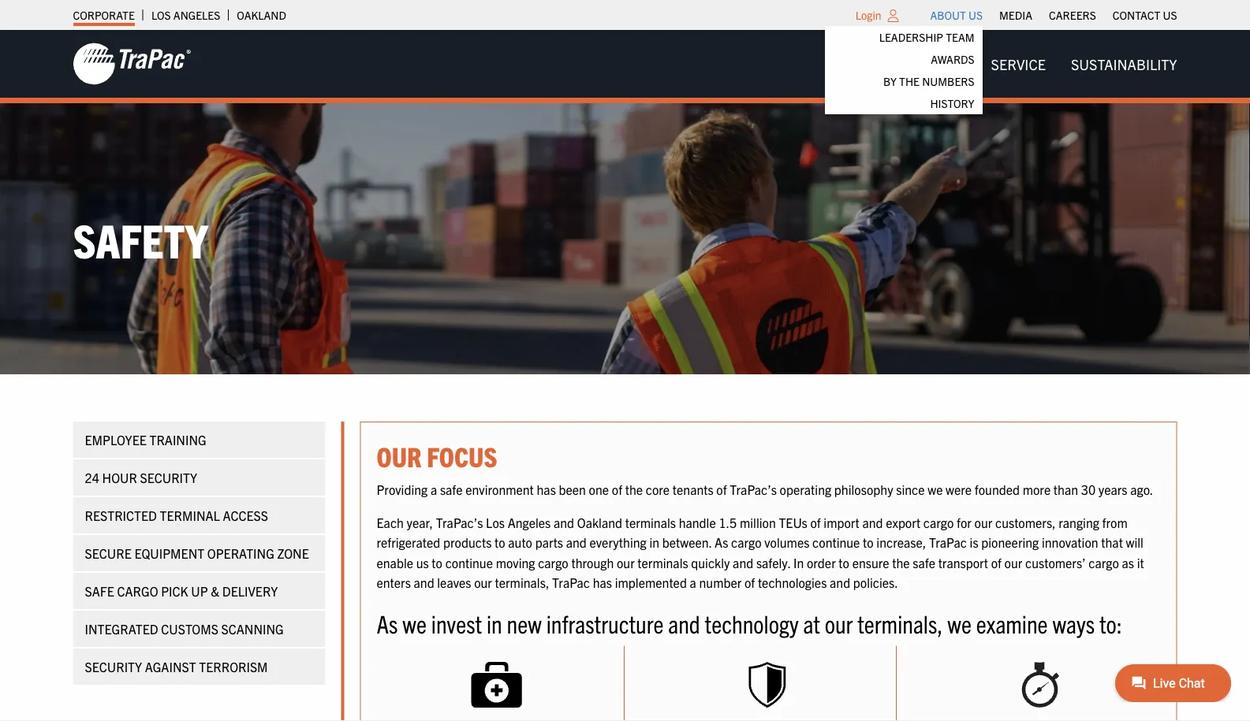 Task type: locate. For each thing, give the bounding box(es) containing it.
2 vertical spatial the
[[892, 555, 910, 571]]

and
[[554, 515, 574, 530], [863, 515, 883, 530], [566, 535, 587, 551], [733, 555, 753, 571], [414, 575, 434, 591], [830, 575, 850, 591], [668, 608, 700, 638]]

to
[[495, 535, 505, 551], [863, 535, 874, 551], [432, 555, 442, 571], [839, 555, 850, 571]]

since
[[896, 482, 925, 498]]

security up restricted terminal access
[[140, 470, 197, 486]]

has down the "through"
[[593, 575, 612, 591]]

by the numbers link
[[825, 70, 983, 92]]

secure equipment operating zone
[[85, 546, 309, 562]]

restricted terminal access link
[[73, 498, 325, 534]]

1 vertical spatial trapac's
[[436, 515, 483, 530]]

1 horizontal spatial a
[[690, 575, 696, 591]]

service link
[[979, 48, 1059, 80]]

policies.
[[853, 575, 898, 591]]

us up team
[[969, 8, 983, 22]]

0 horizontal spatial terminals,
[[495, 575, 549, 591]]

0 horizontal spatial a
[[431, 482, 437, 498]]

los inside each year, trapac's los angeles and oakland terminals handle 1.5 million teus of import and export cargo for our customers, ranging from refrigerated products to auto parts and everything in between. as cargo volumes continue to increase, trapac is pioneering innovation that will enable us to continue moving cargo through our terminals quickly and safely. in order to ensure the safe transport of our customers' cargo as it enters and leaves our terminals, trapac has implemented a number of technologies and policies.
[[486, 515, 505, 530]]

from
[[1102, 515, 1128, 530]]

leaves
[[437, 575, 471, 591]]

1 us from the left
[[969, 8, 983, 22]]

1 vertical spatial in
[[487, 608, 502, 638]]

0 vertical spatial los
[[151, 8, 171, 22]]

the right by
[[899, 74, 920, 88]]

1 vertical spatial safe
[[913, 555, 935, 571]]

0 vertical spatial in
[[650, 535, 659, 551]]

order
[[807, 555, 836, 571]]

in
[[650, 535, 659, 551], [487, 608, 502, 638]]

has left "been"
[[537, 482, 556, 498]]

implemented
[[615, 575, 687, 591]]

we left were
[[928, 482, 943, 498]]

trapac down the "through"
[[552, 575, 590, 591]]

1 vertical spatial terminals,
[[858, 608, 943, 638]]

export
[[886, 515, 921, 530]]

of right one
[[612, 482, 622, 498]]

24 hour security
[[85, 470, 197, 486]]

the left core
[[625, 482, 643, 498]]

awards link
[[825, 48, 983, 70]]

as down enters
[[377, 608, 398, 638]]

products
[[443, 535, 492, 551]]

1 vertical spatial security
[[85, 660, 142, 675]]

0 vertical spatial terminals,
[[495, 575, 549, 591]]

trapac up transport
[[929, 535, 967, 551]]

as down 1.5 on the right bottom of page
[[715, 535, 728, 551]]

and down implemented
[[668, 608, 700, 638]]

us
[[416, 555, 429, 571]]

terminals, inside each year, trapac's los angeles and oakland terminals handle 1.5 million teus of import and export cargo for our customers, ranging from refrigerated products to auto parts and everything in between. as cargo volumes continue to increase, trapac is pioneering innovation that will enable us to continue moving cargo through our terminals quickly and safely. in order to ensure the safe transport of our customers' cargo as it enters and leaves our terminals, trapac has implemented a number of technologies and policies.
[[495, 575, 549, 591]]

safety menu item
[[904, 48, 979, 80]]

1 horizontal spatial angeles
[[508, 515, 551, 530]]

each
[[377, 515, 404, 530]]

were
[[946, 482, 972, 498]]

against
[[145, 660, 196, 675]]

ways
[[1053, 608, 1095, 638]]

1 vertical spatial trapac
[[552, 575, 590, 591]]

a right providing
[[431, 482, 437, 498]]

security inside "link"
[[140, 470, 197, 486]]

in left between.
[[650, 535, 659, 551]]

1 horizontal spatial us
[[1163, 8, 1177, 22]]

terminals up implemented
[[638, 555, 688, 571]]

0 horizontal spatial trapac
[[552, 575, 590, 591]]

employee training
[[85, 432, 206, 448]]

0 vertical spatial oakland
[[237, 8, 286, 22]]

to right us
[[432, 555, 442, 571]]

light image
[[888, 9, 899, 22]]

menu containing leadership team
[[825, 26, 983, 114]]

0 horizontal spatial safe
[[440, 482, 463, 498]]

angeles
[[173, 8, 220, 22], [508, 515, 551, 530]]

1 vertical spatial terminals
[[638, 555, 688, 571]]

24
[[85, 470, 99, 486]]

0 vertical spatial trapac's
[[730, 482, 777, 498]]

continue down import
[[813, 535, 860, 551]]

cargo
[[117, 584, 158, 600]]

and down order
[[830, 575, 850, 591]]

philosophy
[[834, 482, 893, 498]]

import
[[824, 515, 860, 530]]

a
[[431, 482, 437, 498], [690, 575, 696, 591]]

security against terrorism
[[85, 660, 268, 675]]

up
[[191, 584, 208, 600]]

of right teus
[[810, 515, 821, 530]]

1 horizontal spatial oakland
[[577, 515, 622, 530]]

1 horizontal spatial los
[[486, 515, 505, 530]]

terminals, down policies. on the bottom
[[858, 608, 943, 638]]

as
[[715, 535, 728, 551], [377, 608, 398, 638]]

1 horizontal spatial trapac's
[[730, 482, 777, 498]]

0 vertical spatial a
[[431, 482, 437, 498]]

0 horizontal spatial in
[[487, 608, 502, 638]]

oakland right the los angeles
[[237, 8, 286, 22]]

1 horizontal spatial we
[[928, 482, 943, 498]]

0 vertical spatial has
[[537, 482, 556, 498]]

trapac's up "million"
[[730, 482, 777, 498]]

we left invest
[[403, 608, 427, 638]]

0 horizontal spatial has
[[537, 482, 556, 498]]

safe
[[85, 584, 114, 600]]

los angeles
[[151, 8, 220, 22]]

angeles up auto on the bottom of page
[[508, 515, 551, 530]]

1 vertical spatial angeles
[[508, 515, 551, 530]]

0 horizontal spatial oakland
[[237, 8, 286, 22]]

us
[[969, 8, 983, 22], [1163, 8, 1177, 22]]

1 horizontal spatial safety
[[917, 55, 966, 73]]

0 vertical spatial continue
[[813, 535, 860, 551]]

customs
[[161, 622, 218, 637]]

core
[[646, 482, 670, 498]]

us inside contact us link
[[1163, 8, 1177, 22]]

terminals down core
[[625, 515, 676, 530]]

0 vertical spatial safety
[[917, 55, 966, 73]]

1 horizontal spatial has
[[593, 575, 612, 591]]

million
[[740, 515, 776, 530]]

zone
[[277, 546, 309, 562]]

los up "corporate" image at the top of page
[[151, 8, 171, 22]]

in left new
[[487, 608, 502, 638]]

1 horizontal spatial trapac
[[929, 535, 967, 551]]

terminals
[[625, 515, 676, 530], [638, 555, 688, 571]]

0 horizontal spatial us
[[969, 8, 983, 22]]

years
[[1099, 482, 1128, 498]]

1 horizontal spatial as
[[715, 535, 728, 551]]

everything
[[590, 535, 647, 551]]

customers,
[[995, 515, 1056, 530]]

has inside each year, trapac's los angeles and oakland terminals handle 1.5 million teus of import and export cargo for our customers, ranging from refrigerated products to auto parts and everything in between. as cargo volumes continue to increase, trapac is pioneering innovation that will enable us to continue moving cargo through our terminals quickly and safely. in order to ensure the safe transport of our customers' cargo as it enters and leaves our terminals, trapac has implemented a number of technologies and policies.
[[593, 575, 612, 591]]

security against terrorism link
[[73, 649, 325, 686]]

trapac
[[929, 535, 967, 551], [552, 575, 590, 591]]

transport
[[938, 555, 988, 571]]

1 vertical spatial los
[[486, 515, 505, 530]]

the down the increase,
[[892, 555, 910, 571]]

corporate link
[[73, 4, 135, 26]]

safe down the increase,
[[913, 555, 935, 571]]

cargo left for
[[924, 515, 954, 530]]

us for contact us
[[1163, 8, 1177, 22]]

1 horizontal spatial in
[[650, 535, 659, 551]]

continue down products
[[445, 555, 493, 571]]

us inside about us leadership team awards by the numbers history
[[969, 8, 983, 22]]

security down integrated
[[85, 660, 142, 675]]

more
[[1023, 482, 1051, 498]]

0 vertical spatial the
[[899, 74, 920, 88]]

operating
[[780, 482, 832, 498]]

us right contact
[[1163, 8, 1177, 22]]

0 vertical spatial as
[[715, 535, 728, 551]]

through
[[571, 555, 614, 571]]

team
[[946, 30, 975, 44]]

cargo
[[924, 515, 954, 530], [731, 535, 762, 551], [538, 555, 569, 571], [1089, 555, 1119, 571]]

handle
[[679, 515, 716, 530]]

terminals, down moving
[[495, 575, 549, 591]]

at
[[803, 608, 820, 638]]

parts
[[535, 535, 563, 551]]

of
[[612, 482, 622, 498], [717, 482, 727, 498], [810, 515, 821, 530], [991, 555, 1002, 571], [745, 575, 755, 591]]

security
[[140, 470, 197, 486], [85, 660, 142, 675]]

media link
[[999, 4, 1033, 26]]

los down environment
[[486, 515, 505, 530]]

0 vertical spatial angeles
[[173, 8, 220, 22]]

2 us from the left
[[1163, 8, 1177, 22]]

as we invest in new infrastructure and technology at our terminals, we examine ways to:
[[377, 608, 1123, 638]]

1 vertical spatial continue
[[445, 555, 493, 571]]

has
[[537, 482, 556, 498], [593, 575, 612, 591]]

the inside each year, trapac's los angeles and oakland terminals handle 1.5 million teus of import and export cargo for our customers, ranging from refrigerated products to auto parts and everything in between. as cargo volumes continue to increase, trapac is pioneering innovation that will enable us to continue moving cargo through our terminals quickly and safely. in order to ensure the safe transport of our customers' cargo as it enters and leaves our terminals, trapac has implemented a number of technologies and policies.
[[892, 555, 910, 571]]

1 horizontal spatial safe
[[913, 555, 935, 571]]

menu bar
[[825, 4, 1186, 114], [904, 48, 1190, 80]]

0 vertical spatial security
[[140, 470, 197, 486]]

0 horizontal spatial as
[[377, 608, 398, 638]]

oakland inside each year, trapac's los angeles and oakland terminals handle 1.5 million teus of import and export cargo for our customers, ranging from refrigerated products to auto parts and everything in between. as cargo volumes continue to increase, trapac is pioneering innovation that will enable us to continue moving cargo through our terminals quickly and safely. in order to ensure the safe transport of our customers' cargo as it enters and leaves our terminals, trapac has implemented a number of technologies and policies.
[[577, 515, 622, 530]]

our down pioneering
[[1005, 555, 1023, 571]]

trapac's
[[730, 482, 777, 498], [436, 515, 483, 530]]

we
[[928, 482, 943, 498], [403, 608, 427, 638], [948, 608, 972, 638]]

0 horizontal spatial safety
[[73, 210, 208, 268]]

innovation
[[1042, 535, 1099, 551]]

pick
[[161, 584, 188, 600]]

the
[[899, 74, 920, 88], [625, 482, 643, 498], [892, 555, 910, 571]]

oakland up "everything"
[[577, 515, 622, 530]]

trapac's up products
[[436, 515, 483, 530]]

1 vertical spatial oakland
[[577, 515, 622, 530]]

sustainability link
[[1059, 48, 1190, 80]]

1 vertical spatial safety
[[73, 210, 208, 268]]

1 vertical spatial a
[[690, 575, 696, 591]]

a down "quickly"
[[690, 575, 696, 591]]

safe down 'focus'
[[440, 482, 463, 498]]

focus
[[427, 439, 497, 473]]

been
[[559, 482, 586, 498]]

0 vertical spatial safe
[[440, 482, 463, 498]]

as inside each year, trapac's los angeles and oakland terminals handle 1.5 million teus of import and export cargo for our customers, ranging from refrigerated products to auto parts and everything in between. as cargo volumes continue to increase, trapac is pioneering innovation that will enable us to continue moving cargo through our terminals quickly and safely. in order to ensure the safe transport of our customers' cargo as it enters and leaves our terminals, trapac has implemented a number of technologies and policies.
[[715, 535, 728, 551]]

menu
[[825, 26, 983, 114]]

angeles left oakland link
[[173, 8, 220, 22]]

1 vertical spatial has
[[593, 575, 612, 591]]

0 horizontal spatial trapac's
[[436, 515, 483, 530]]

we left examine
[[948, 608, 972, 638]]

about us leadership team awards by the numbers history
[[879, 8, 983, 110]]



Task type: vqa. For each thing, say whether or not it's contained in the screenshot.
the rightmost WITH
no



Task type: describe. For each thing, give the bounding box(es) containing it.
0 horizontal spatial we
[[403, 608, 427, 638]]

providing
[[377, 482, 428, 498]]

leadership
[[879, 30, 943, 44]]

and up the "through"
[[566, 535, 587, 551]]

employee
[[85, 432, 147, 448]]

safe cargo pick up & delivery
[[85, 584, 278, 600]]

careers
[[1049, 8, 1096, 22]]

for
[[957, 515, 972, 530]]

and down us
[[414, 575, 434, 591]]

contact us
[[1113, 8, 1177, 22]]

about us menu item
[[825, 4, 983, 114]]

a inside each year, trapac's los angeles and oakland terminals handle 1.5 million teus of import and export cargo for our customers, ranging from refrigerated products to auto parts and everything in between. as cargo volumes continue to increase, trapac is pioneering innovation that will enable us to continue moving cargo through our terminals quickly and safely. in order to ensure the safe transport of our customers' cargo as it enters and leaves our terminals, trapac has implemented a number of technologies and policies.
[[690, 575, 696, 591]]

to left auto on the bottom of page
[[495, 535, 505, 551]]

numbers
[[922, 74, 975, 88]]

safe inside each year, trapac's los angeles and oakland terminals handle 1.5 million teus of import and export cargo for our customers, ranging from refrigerated products to auto parts and everything in between. as cargo volumes continue to increase, trapac is pioneering innovation that will enable us to continue moving cargo through our terminals quickly and safely. in order to ensure the safe transport of our customers' cargo as it enters and leaves our terminals, trapac has implemented a number of technologies and policies.
[[913, 555, 935, 571]]

and left export
[[863, 515, 883, 530]]

0 vertical spatial terminals
[[625, 515, 676, 530]]

providing a safe environment has been one of the core tenants of trapac's operating philosophy since we were founded more than 30 years ago.
[[377, 482, 1154, 498]]

awards
[[931, 52, 975, 66]]

menu bar containing about us leadership team awards by the numbers history
[[825, 4, 1186, 114]]

restricted terminal access
[[85, 508, 268, 524]]

us for about us leadership team awards by the numbers history
[[969, 8, 983, 22]]

0 horizontal spatial continue
[[445, 555, 493, 571]]

scanning
[[221, 622, 284, 637]]

that
[[1101, 535, 1123, 551]]

our right for
[[975, 515, 993, 530]]

careers link
[[1049, 4, 1096, 26]]

login link
[[856, 8, 882, 22]]

los angeles link
[[151, 4, 220, 26]]

invest
[[431, 608, 482, 638]]

cargo down parts
[[538, 555, 569, 571]]

volumes
[[765, 535, 810, 551]]

leadership team link
[[825, 26, 983, 48]]

0 horizontal spatial los
[[151, 8, 171, 22]]

safely.
[[756, 555, 791, 571]]

tenants
[[673, 482, 714, 498]]

and up parts
[[554, 515, 574, 530]]

and left "safely."
[[733, 555, 753, 571]]

angeles inside each year, trapac's los angeles and oakland terminals handle 1.5 million teus of import and export cargo for our customers, ranging from refrigerated products to auto parts and everything in between. as cargo volumes continue to increase, trapac is pioneering innovation that will enable us to continue moving cargo through our terminals quickly and safely. in order to ensure the safe transport of our customers' cargo as it enters and leaves our terminals, trapac has implemented a number of technologies and policies.
[[508, 515, 551, 530]]

it
[[1137, 555, 1144, 571]]

customers'
[[1025, 555, 1086, 571]]

to right order
[[839, 555, 850, 571]]

refrigerated
[[377, 535, 440, 551]]

moving
[[496, 555, 535, 571]]

0 vertical spatial trapac
[[929, 535, 967, 551]]

hour
[[102, 470, 137, 486]]

enable
[[377, 555, 413, 571]]

training
[[149, 432, 206, 448]]

teus
[[779, 515, 808, 530]]

technology
[[705, 608, 799, 638]]

to:
[[1100, 608, 1123, 638]]

1 vertical spatial as
[[377, 608, 398, 638]]

new
[[507, 608, 542, 638]]

infrastructure
[[546, 608, 664, 638]]

to up the ensure
[[863, 535, 874, 551]]

each year, trapac's los angeles and oakland terminals handle 1.5 million teus of import and export cargo for our customers, ranging from refrigerated products to auto parts and everything in between. as cargo volumes continue to increase, trapac is pioneering innovation that will enable us to continue moving cargo through our terminals quickly and safely. in order to ensure the safe transport of our customers' cargo as it enters and leaves our terminals, trapac has implemented a number of technologies and policies.
[[377, 515, 1144, 591]]

in
[[794, 555, 804, 571]]

sustainability
[[1071, 55, 1177, 73]]

will
[[1126, 535, 1144, 551]]

safety inside menu item
[[917, 55, 966, 73]]

24 hour security link
[[73, 460, 325, 496]]

&
[[211, 584, 219, 600]]

0 horizontal spatial angeles
[[173, 8, 220, 22]]

terminal
[[160, 508, 220, 524]]

1 horizontal spatial continue
[[813, 535, 860, 551]]

1 vertical spatial the
[[625, 482, 643, 498]]

1 horizontal spatial terminals,
[[858, 608, 943, 638]]

our
[[377, 439, 422, 473]]

our right the 'leaves' on the left bottom
[[474, 575, 492, 591]]

integrated customs scanning link
[[73, 611, 325, 648]]

delivery
[[222, 584, 278, 600]]

safety link
[[904, 48, 979, 80]]

contact
[[1113, 8, 1161, 22]]

2 horizontal spatial we
[[948, 608, 972, 638]]

safe cargo pick up & delivery link
[[73, 574, 325, 610]]

operating
[[207, 546, 274, 562]]

technologies
[[758, 575, 827, 591]]

in inside each year, trapac's los angeles and oakland terminals handle 1.5 million teus of import and export cargo for our customers, ranging from refrigerated products to auto parts and everything in between. as cargo volumes continue to increase, trapac is pioneering innovation that will enable us to continue moving cargo through our terminals quickly and safely. in order to ensure the safe transport of our customers' cargo as it enters and leaves our terminals, trapac has implemented a number of technologies and policies.
[[650, 535, 659, 551]]

ensure
[[852, 555, 889, 571]]

cargo down "million"
[[731, 535, 762, 551]]

trapac's inside each year, trapac's los angeles and oakland terminals handle 1.5 million teus of import and export cargo for our customers, ranging from refrigerated products to auto parts and everything in between. as cargo volumes continue to increase, trapac is pioneering innovation that will enable us to continue moving cargo through our terminals quickly and safely. in order to ensure the safe transport of our customers' cargo as it enters and leaves our terminals, trapac has implemented a number of technologies and policies.
[[436, 515, 483, 530]]

of right number
[[745, 575, 755, 591]]

the inside about us leadership team awards by the numbers history
[[899, 74, 920, 88]]

contact us link
[[1113, 4, 1177, 26]]

founded
[[975, 482, 1020, 498]]

restricted
[[85, 508, 157, 524]]

access
[[223, 508, 268, 524]]

history link
[[825, 92, 983, 114]]

corporate image
[[73, 42, 191, 86]]

cargo down the that
[[1089, 555, 1119, 571]]

one
[[589, 482, 609, 498]]

between.
[[662, 535, 712, 551]]

media
[[999, 8, 1033, 22]]

by
[[883, 74, 897, 88]]

30
[[1081, 482, 1096, 498]]

our down "everything"
[[617, 555, 635, 571]]

service
[[991, 55, 1046, 73]]

as
[[1122, 555, 1134, 571]]

employee training link
[[73, 422, 325, 458]]

login
[[856, 8, 882, 22]]

our right at
[[825, 608, 853, 638]]

number
[[699, 575, 742, 591]]

of right tenants
[[717, 482, 727, 498]]

oakland link
[[237, 4, 286, 26]]

increase,
[[877, 535, 926, 551]]

auto
[[508, 535, 532, 551]]

history
[[930, 96, 975, 110]]

of down pioneering
[[991, 555, 1002, 571]]

about us link
[[930, 4, 983, 26]]

menu bar containing safety
[[904, 48, 1190, 80]]

environment
[[466, 482, 534, 498]]

than
[[1054, 482, 1078, 498]]

secure
[[85, 546, 132, 562]]

about
[[930, 8, 966, 22]]

equipment
[[134, 546, 204, 562]]



